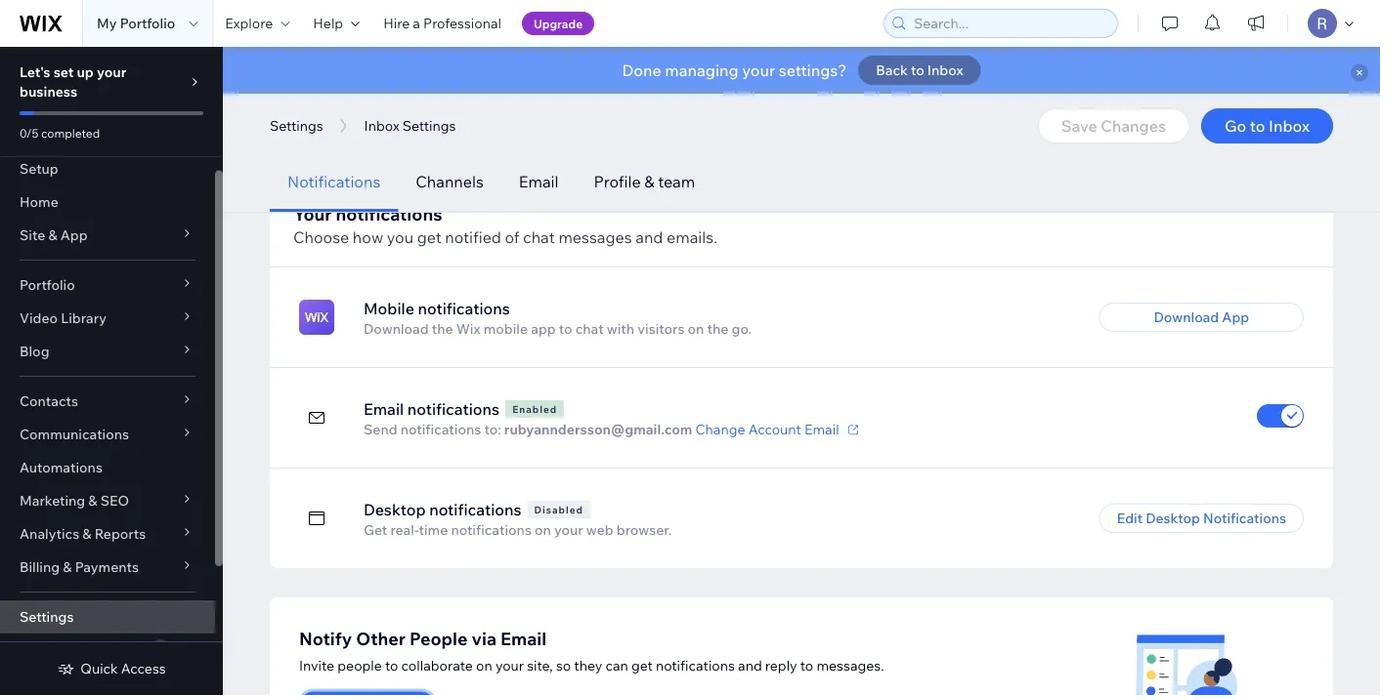 Task type: locate. For each thing, give the bounding box(es) containing it.
1 horizontal spatial inbox
[[927, 62, 963, 79]]

notifications up the you
[[336, 203, 442, 225]]

2 vertical spatial on
[[476, 657, 492, 674]]

email right "account"
[[804, 421, 839, 438]]

1 horizontal spatial desktop
[[1146, 510, 1200, 527]]

portfolio
[[120, 15, 175, 32], [20, 277, 75, 294]]

you
[[387, 228, 414, 247]]

and left emails.
[[636, 228, 663, 247]]

on down via
[[476, 657, 492, 674]]

1 horizontal spatial notifications
[[1203, 510, 1286, 527]]

chat inside mobile notifications download the wix mobile app to chat with visitors on the go.
[[575, 321, 604, 338]]

settings link
[[0, 601, 215, 634]]

real-
[[390, 522, 419, 539]]

notifications for desktop
[[429, 500, 521, 520]]

notifications
[[336, 203, 442, 225], [418, 299, 510, 319], [407, 400, 500, 419], [400, 421, 481, 438], [429, 500, 521, 520], [451, 522, 532, 539], [656, 657, 735, 674]]

notifications for email
[[407, 400, 500, 419]]

to
[[911, 62, 924, 79], [1250, 116, 1265, 136], [559, 321, 572, 338], [385, 657, 398, 674], [800, 657, 813, 674]]

your
[[742, 61, 775, 80], [97, 64, 126, 81], [554, 522, 583, 539], [495, 657, 524, 674]]

back to inbox
[[876, 62, 963, 79]]

chat inside your notifications choose how you get notified of chat messages and emails.
[[523, 228, 555, 247]]

1 horizontal spatial download
[[1154, 309, 1219, 326]]

quick access
[[80, 661, 166, 678]]

billing & payments
[[20, 559, 139, 576]]

chat right of
[[523, 228, 555, 247]]

download inside button
[[1154, 309, 1219, 326]]

analytics & reports button
[[0, 518, 215, 551]]

people
[[410, 628, 468, 650]]

download
[[1154, 309, 1219, 326], [364, 321, 429, 338]]

desktop right edit
[[1146, 510, 1200, 527]]

0 horizontal spatial portfolio
[[20, 277, 75, 294]]

& for app
[[48, 227, 57, 244]]

0 horizontal spatial download
[[364, 321, 429, 338]]

inbox for go to inbox
[[1269, 116, 1310, 136]]

get right can
[[631, 657, 653, 674]]

blog button
[[0, 335, 215, 368]]

& for seo
[[88, 493, 97, 510]]

email up the site,
[[501, 628, 547, 650]]

0/5 completed
[[20, 126, 100, 140]]

inbox right the go
[[1269, 116, 1310, 136]]

on down the disabled
[[535, 522, 551, 539]]

and
[[636, 228, 663, 247], [738, 657, 762, 674]]

settings up channels
[[402, 117, 456, 134]]

the left wix on the top of the page
[[432, 321, 453, 338]]

let's set up your business
[[20, 64, 126, 100]]

web
[[586, 522, 613, 539]]

analytics
[[20, 526, 79, 543]]

go to inbox button
[[1201, 108, 1333, 144]]

video
[[20, 310, 58, 327]]

communications
[[20, 426, 129, 443]]

notifications inside mobile notifications download the wix mobile app to chat with visitors on the go.
[[418, 299, 510, 319]]

app
[[531, 321, 556, 338]]

on right visitors
[[688, 321, 704, 338]]

setup link
[[0, 152, 215, 186]]

your inside notify other people via email invite people to collaborate on your site, so they can get notifications and reply to messages.
[[495, 657, 524, 674]]

and inside notify other people via email invite people to collaborate on your site, so they can get notifications and reply to messages.
[[738, 657, 762, 674]]

notifications up time
[[429, 500, 521, 520]]

& left reports
[[82, 526, 91, 543]]

your down the disabled
[[554, 522, 583, 539]]

0 vertical spatial chat
[[523, 228, 555, 247]]

inbox right back
[[927, 62, 963, 79]]

1 vertical spatial portfolio
[[20, 277, 75, 294]]

set
[[53, 64, 74, 81]]

and inside your notifications choose how you get notified of chat messages and emails.
[[636, 228, 663, 247]]

site & app
[[20, 227, 88, 244]]

0 horizontal spatial notifications
[[287, 172, 380, 192]]

and left reply
[[738, 657, 762, 674]]

2 horizontal spatial inbox
[[1269, 116, 1310, 136]]

channels
[[416, 172, 484, 192]]

your right up
[[97, 64, 126, 81]]

1 horizontal spatial and
[[738, 657, 762, 674]]

2 horizontal spatial settings
[[402, 117, 456, 134]]

notifications up to:
[[407, 400, 500, 419]]

notifications down email notifications
[[400, 421, 481, 438]]

0 horizontal spatial get
[[417, 228, 442, 247]]

to right the go
[[1250, 116, 1265, 136]]

to right the app on the top of page
[[559, 321, 572, 338]]

video library
[[20, 310, 106, 327]]

0 horizontal spatial desktop
[[364, 500, 426, 520]]

inbox settings button
[[354, 111, 466, 141]]

on
[[688, 321, 704, 338], [535, 522, 551, 539], [476, 657, 492, 674]]

portfolio up video
[[20, 277, 75, 294]]

1 horizontal spatial on
[[535, 522, 551, 539]]

inbox right settings button
[[364, 117, 399, 134]]

settings down the billing
[[20, 609, 74, 626]]

& right the billing
[[63, 559, 72, 576]]

0 horizontal spatial on
[[476, 657, 492, 674]]

seo
[[100, 493, 129, 510]]

notifications right can
[[656, 657, 735, 674]]

sidebar element
[[0, 47, 223, 696]]

the left go.
[[707, 321, 729, 338]]

send notifications to: rubyanndersson@gmail.com
[[364, 421, 692, 438]]

desktop up real-
[[364, 500, 426, 520]]

managing
[[665, 61, 739, 80]]

billing & payments button
[[0, 551, 215, 584]]

notifications
[[287, 172, 380, 192], [1203, 510, 1286, 527]]

portfolio right my
[[120, 15, 175, 32]]

to right back
[[911, 62, 924, 79]]

0 vertical spatial app
[[60, 227, 88, 244]]

Search... field
[[908, 10, 1111, 37]]

0 horizontal spatial settings
[[20, 609, 74, 626]]

inbox for back to inbox
[[927, 62, 963, 79]]

change account email
[[695, 421, 839, 438]]

0 horizontal spatial the
[[432, 321, 453, 338]]

other
[[356, 628, 406, 650]]

analytics & reports
[[20, 526, 146, 543]]

0 vertical spatial get
[[417, 228, 442, 247]]

settings for settings button
[[270, 117, 323, 134]]

settings up your
[[270, 117, 323, 134]]

1 vertical spatial app
[[1222, 309, 1249, 326]]

chat for your notifications
[[523, 228, 555, 247]]

business
[[20, 83, 77, 100]]

get right the you
[[417, 228, 442, 247]]

notifications for your
[[336, 203, 442, 225]]

app inside dropdown button
[[60, 227, 88, 244]]

inbox
[[927, 62, 963, 79], [1269, 116, 1310, 136], [364, 117, 399, 134]]

chat left with
[[575, 321, 604, 338]]

1 vertical spatial chat
[[575, 321, 604, 338]]

1 horizontal spatial get
[[631, 657, 653, 674]]

get inside notify other people via email invite people to collaborate on your site, so they can get notifications and reply to messages.
[[631, 657, 653, 674]]

invite
[[299, 657, 334, 674]]

& left seo
[[88, 493, 97, 510]]

let's
[[20, 64, 50, 81]]

get
[[417, 228, 442, 247], [631, 657, 653, 674]]

0 vertical spatial and
[[636, 228, 663, 247]]

1 horizontal spatial chat
[[575, 321, 604, 338]]

email inside notify other people via email invite people to collaborate on your site, so they can get notifications and reply to messages.
[[501, 628, 547, 650]]

to inside done managing your settings? "alert"
[[911, 62, 924, 79]]

notified
[[445, 228, 501, 247]]

your left the site,
[[495, 657, 524, 674]]

notifications inside your notifications choose how you get notified of chat messages and emails.
[[336, 203, 442, 225]]

inbox inside done managing your settings? "alert"
[[927, 62, 963, 79]]

settings inside sidebar element
[[20, 609, 74, 626]]

notifications up wix on the top of the page
[[418, 299, 510, 319]]

library
[[61, 310, 106, 327]]

2 horizontal spatial on
[[688, 321, 704, 338]]

back
[[876, 62, 908, 79]]

0 horizontal spatial inbox
[[364, 117, 399, 134]]

& left the team
[[644, 172, 654, 192]]

0 horizontal spatial app
[[60, 227, 88, 244]]

0 horizontal spatial and
[[636, 228, 663, 247]]

& inside popup button
[[82, 526, 91, 543]]

your left settings?
[[742, 61, 775, 80]]

download app
[[1154, 309, 1249, 326]]

0 horizontal spatial chat
[[523, 228, 555, 247]]

1 vertical spatial get
[[631, 657, 653, 674]]

1 the from the left
[[432, 321, 453, 338]]

0 vertical spatial portfolio
[[120, 15, 175, 32]]

to inside mobile notifications download the wix mobile app to chat with visitors on the go.
[[559, 321, 572, 338]]

to down other
[[385, 657, 398, 674]]

desktop
[[364, 500, 426, 520], [1146, 510, 1200, 527]]

1 horizontal spatial portfolio
[[120, 15, 175, 32]]

access
[[121, 661, 166, 678]]

site & app button
[[0, 219, 215, 252]]

automations link
[[0, 452, 215, 485]]

home
[[20, 194, 58, 211]]

1 vertical spatial and
[[738, 657, 762, 674]]

explore
[[225, 15, 273, 32]]

done managing your settings? alert
[[223, 47, 1380, 94]]

mobile
[[484, 321, 528, 338]]

1 horizontal spatial settings
[[270, 117, 323, 134]]

1 horizontal spatial the
[[707, 321, 729, 338]]

billing
[[20, 559, 60, 576]]

edit
[[1117, 510, 1143, 527]]

edit desktop notifications button
[[1099, 504, 1304, 534]]

via
[[472, 628, 497, 650]]

1 vertical spatial notifications
[[1203, 510, 1286, 527]]

get inside your notifications choose how you get notified of chat messages and emails.
[[417, 228, 442, 247]]

notifications for send
[[400, 421, 481, 438]]

1 horizontal spatial app
[[1222, 309, 1249, 326]]

profile
[[594, 172, 641, 192]]

notifications inside button
[[1203, 510, 1286, 527]]

0 vertical spatial on
[[688, 321, 704, 338]]

marketing & seo
[[20, 493, 129, 510]]

of
[[505, 228, 519, 247]]

app inside button
[[1222, 309, 1249, 326]]

chat
[[523, 228, 555, 247], [575, 321, 604, 338]]

can
[[605, 657, 628, 674]]

& right site at top left
[[48, 227, 57, 244]]



Task type: vqa. For each thing, say whether or not it's contained in the screenshot.
makeup
no



Task type: describe. For each thing, give the bounding box(es) containing it.
download app button
[[1099, 303, 1304, 332]]

team
[[658, 172, 695, 192]]

hire a professional
[[383, 15, 501, 32]]

up
[[77, 64, 94, 81]]

marketing & seo button
[[0, 485, 215, 518]]

account
[[748, 421, 801, 438]]

get real-time notifications on your web browser.
[[364, 522, 672, 539]]

0/5
[[20, 126, 38, 140]]

upgrade button
[[522, 12, 594, 35]]

site
[[20, 227, 45, 244]]

completed
[[41, 126, 100, 140]]

my portfolio
[[97, 15, 175, 32]]

your inside let's set up your business
[[97, 64, 126, 81]]

setup
[[20, 160, 58, 177]]

marketing
[[20, 493, 85, 510]]

desktop notifications
[[364, 500, 521, 520]]

settings for settings link
[[20, 609, 74, 626]]

site,
[[527, 657, 553, 674]]

hire
[[383, 15, 410, 32]]

email inside the change account email link
[[804, 421, 839, 438]]

communications button
[[0, 418, 215, 452]]

reports
[[94, 526, 146, 543]]

2 the from the left
[[707, 321, 729, 338]]

enabled
[[512, 403, 557, 415]]

email notifications
[[364, 400, 500, 419]]

home link
[[0, 186, 215, 219]]

on inside notify other people via email invite people to collaborate on your site, so they can get notifications and reply to messages.
[[476, 657, 492, 674]]

inbox settings
[[364, 117, 456, 134]]

portfolio button
[[0, 269, 215, 302]]

hire a professional link
[[372, 0, 513, 47]]

emails.
[[667, 228, 717, 247]]

contacts button
[[0, 385, 215, 418]]

how
[[353, 228, 383, 247]]

time
[[419, 522, 448, 539]]

email up the send
[[364, 400, 404, 419]]

professional
[[423, 15, 501, 32]]

go.
[[732, 321, 752, 338]]

send
[[364, 421, 397, 438]]

so
[[556, 657, 571, 674]]

help button
[[301, 0, 372, 47]]

video library button
[[0, 302, 215, 335]]

done managing your settings?
[[622, 61, 847, 80]]

settings?
[[779, 61, 847, 80]]

download inside mobile notifications download the wix mobile app to chat with visitors on the go.
[[364, 321, 429, 338]]

notify other people via email invite people to collaborate on your site, so they can get notifications and reply to messages.
[[299, 628, 884, 674]]

notifications down desktop notifications
[[451, 522, 532, 539]]

on inside mobile notifications download the wix mobile app to chat with visitors on the go.
[[688, 321, 704, 338]]

& for team
[[644, 172, 654, 192]]

automations
[[20, 459, 103, 476]]

portfolio inside popup button
[[20, 277, 75, 294]]

payments
[[75, 559, 139, 576]]

notifications for mobile
[[418, 299, 510, 319]]

0 vertical spatial notifications
[[287, 172, 380, 192]]

your notifications choose how you get notified of chat messages and emails.
[[293, 203, 717, 247]]

with
[[607, 321, 634, 338]]

& for reports
[[82, 526, 91, 543]]

a
[[413, 15, 420, 32]]

my
[[97, 15, 117, 32]]

your
[[293, 203, 332, 225]]

choose
[[293, 228, 349, 247]]

edit desktop notifications
[[1117, 510, 1286, 527]]

email up your notifications choose how you get notified of chat messages and emails.
[[519, 172, 559, 192]]

mobile notifications download the wix mobile app to chat with visitors on the go.
[[364, 299, 752, 338]]

disabled
[[534, 504, 583, 516]]

settings button
[[260, 111, 333, 141]]

wix
[[456, 321, 480, 338]]

mobile
[[364, 299, 414, 319]]

notifications inside notify other people via email invite people to collaborate on your site, so they can get notifications and reply to messages.
[[656, 657, 735, 674]]

help
[[313, 15, 343, 32]]

reply
[[765, 657, 797, 674]]

blog
[[20, 343, 49, 360]]

desktop inside edit desktop notifications button
[[1146, 510, 1200, 527]]

to right reply
[[800, 657, 813, 674]]

get
[[364, 522, 387, 539]]

visitors
[[638, 321, 685, 338]]

they
[[574, 657, 602, 674]]

1 vertical spatial on
[[535, 522, 551, 539]]

messages.
[[817, 657, 884, 674]]

upgrade
[[534, 16, 583, 31]]

collaborate
[[401, 657, 473, 674]]

go
[[1225, 116, 1246, 136]]

profile & team
[[594, 172, 695, 192]]

chat for mobile notifications
[[575, 321, 604, 338]]

& for payments
[[63, 559, 72, 576]]

back to inbox button
[[858, 56, 981, 85]]

contacts
[[20, 393, 78, 410]]

change
[[695, 421, 745, 438]]

your inside "alert"
[[742, 61, 775, 80]]



